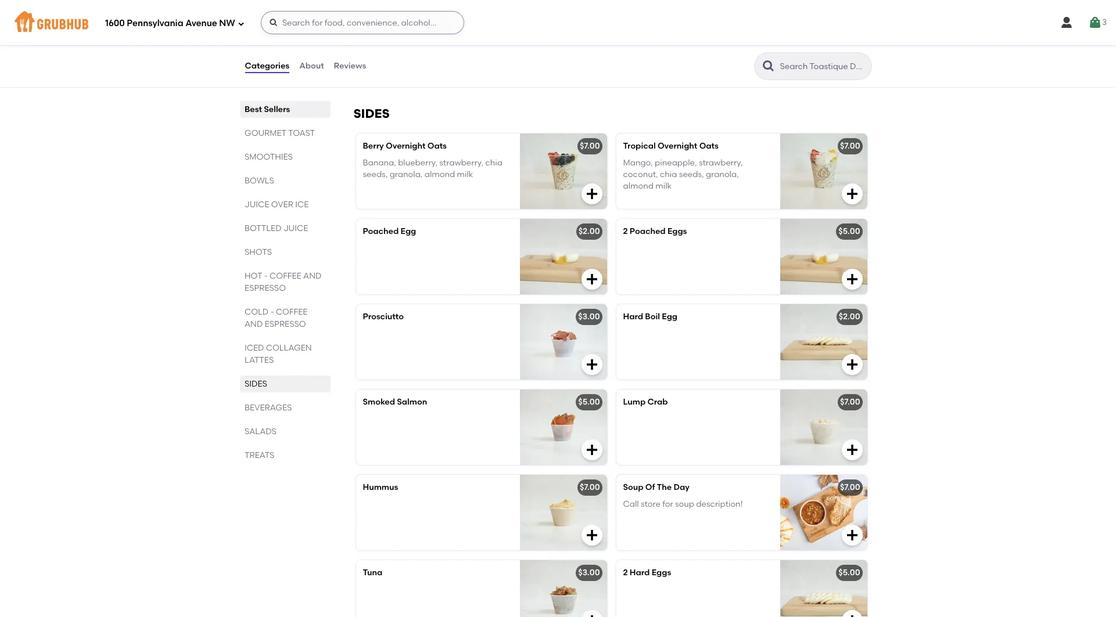 Task type: describe. For each thing, give the bounding box(es) containing it.
almond inside banana, blueberry, strawberry, chia seeds, granola, almond milk
[[425, 170, 455, 179]]

reviews
[[334, 61, 366, 71]]

1 vertical spatial egg
[[662, 312, 678, 322]]

iced collagen lattes tab
[[244, 342, 326, 367]]

vital for vital proteins collagen, turmeric chai spice, ginger, maple syrup, almond milk
[[623, 31, 641, 40]]

gourmet
[[244, 128, 286, 138]]

1 horizontal spatial juice
[[283, 224, 308, 234]]

lump crab image
[[780, 390, 867, 466]]

svg image for the tuna 'image'
[[585, 614, 599, 618]]

of
[[645, 483, 655, 493]]

svg image for hummus image
[[585, 529, 599, 543]]

for
[[663, 500, 673, 509]]

over
[[271, 200, 293, 210]]

matcha
[[363, 14, 394, 24]]

almond inside vital proteins matcha collagen, almond milk, honey or agave (if requested)
[[363, 42, 393, 52]]

svg image for vital proteins collagen, turmeric chai spice, ginger, maple syrup, almond milk
[[845, 60, 859, 74]]

lattes
[[244, 356, 274, 366]]

nw
[[219, 18, 235, 28]]

bottled juice tab
[[244, 223, 326, 235]]

hummus
[[363, 483, 398, 493]]

banana, blueberry, strawberry, chia seeds, granola, almond milk
[[363, 158, 503, 179]]

smoked salmon image
[[520, 390, 607, 466]]

svg image for tropical overnight oats 'image'
[[845, 187, 859, 201]]

soup of the day
[[623, 483, 690, 493]]

chai
[[750, 31, 768, 40]]

shots tab
[[244, 246, 326, 259]]

matcha
[[416, 31, 448, 40]]

sides tab
[[244, 378, 326, 390]]

call
[[623, 500, 639, 509]]

syrup,
[[704, 42, 728, 52]]

reviews button
[[333, 45, 367, 87]]

vital for vital proteins matcha collagen, almond milk, honey or agave (if requested)
[[363, 31, 381, 40]]

spice,
[[623, 42, 646, 52]]

or
[[441, 42, 449, 52]]

- for hot
[[264, 271, 267, 281]]

1 poached from the left
[[363, 227, 399, 237]]

almond inside vital proteins collagen, turmeric chai spice, ginger, maple syrup, almond milk
[[730, 42, 760, 52]]

cold - coffee and espresso
[[244, 307, 307, 329]]

poached egg image
[[520, 219, 607, 295]]

beverages
[[244, 403, 292, 413]]

best sellers tab
[[244, 103, 326, 116]]

0 vertical spatial sides
[[354, 107, 390, 121]]

2 for 2 poached eggs
[[623, 227, 628, 237]]

store
[[641, 500, 661, 509]]

Search for food, convenience, alcohol... search field
[[261, 11, 464, 34]]

berry
[[363, 141, 384, 151]]

turmeric
[[715, 31, 748, 40]]

seeds, inside mango, pineapple, strawberry, coconut, chia seeds, granola, almond milk
[[679, 170, 704, 179]]

collagen
[[266, 343, 312, 353]]

prosciutto
[[363, 312, 404, 322]]

$3.00 for 2 hard eggs
[[578, 568, 600, 578]]

svg image for soup of the day image
[[845, 529, 859, 543]]

blueberry,
[[398, 158, 438, 168]]

hard boil egg
[[623, 312, 678, 322]]

0 vertical spatial hard
[[623, 312, 643, 322]]

smoked
[[363, 398, 395, 408]]

call store for soup description!
[[623, 500, 743, 509]]

day
[[674, 483, 690, 493]]

svg image for 2 hard eggs image
[[845, 614, 859, 618]]

salads
[[244, 427, 276, 437]]

pennsylvania
[[127, 18, 183, 28]]

2 for 2 hard eggs
[[623, 568, 628, 578]]

soup
[[675, 500, 694, 509]]

honey
[[415, 42, 439, 52]]

gourmet toast
[[244, 128, 315, 138]]

cold - coffee and espresso tab
[[244, 306, 326, 331]]

sellers
[[264, 105, 290, 114]]

svg image for hard boil egg image
[[845, 358, 859, 372]]

coffee for hot
[[269, 271, 301, 281]]

categories button
[[244, 45, 290, 87]]

0 horizontal spatial juice
[[244, 200, 269, 210]]

coffee for cold
[[276, 307, 307, 317]]

strawberry, for granola,
[[699, 158, 743, 168]]

chia inside mango, pineapple, strawberry, coconut, chia seeds, granola, almond milk
[[660, 170, 677, 179]]

$5.00 for 2 hard eggs
[[839, 568, 860, 578]]

the
[[657, 483, 672, 493]]

crab
[[648, 398, 668, 408]]

poached egg
[[363, 227, 416, 237]]

lump
[[623, 398, 646, 408]]

overnight for pineapple,
[[658, 141, 697, 151]]

smoked salmon
[[363, 398, 427, 408]]

$3.00 for hard boil egg
[[578, 312, 600, 322]]

lump crab
[[623, 398, 668, 408]]

2 hard eggs
[[623, 568, 671, 578]]

1600
[[105, 18, 125, 28]]

prosciutto image
[[520, 305, 607, 380]]

milk inside vital proteins collagen, turmeric chai spice, ginger, maple syrup, almond milk
[[623, 54, 639, 64]]

cold
[[244, 307, 268, 317]]

requested)
[[363, 54, 406, 64]]

eggs for 2 hard eggs
[[652, 568, 671, 578]]

mango, pineapple, strawberry, coconut, chia seeds, granola, almond milk
[[623, 158, 743, 191]]

berry overnight oats
[[363, 141, 447, 151]]

vital proteins collagen, turmeric chai spice, ginger, maple syrup, almond milk button
[[616, 7, 867, 82]]

svg image for the 'prosciutto' image
[[585, 358, 599, 372]]

1600 pennsylvania avenue nw
[[105, 18, 235, 28]]

hard boil egg image
[[780, 305, 867, 380]]

tropical overnight oats image
[[780, 134, 867, 209]]

smoothies
[[244, 152, 293, 162]]

treats tab
[[244, 450, 326, 462]]

bowls tab
[[244, 175, 326, 187]]

mango,
[[623, 158, 653, 168]]

milk inside banana, blueberry, strawberry, chia seeds, granola, almond milk
[[457, 170, 473, 179]]



Task type: vqa. For each thing, say whether or not it's contained in the screenshot.
COLD's ESPRESSO
yes



Task type: locate. For each thing, give the bounding box(es) containing it.
treats
[[244, 451, 274, 461]]

and for hot - coffee and espresso
[[303, 271, 321, 281]]

espresso up collagen
[[264, 320, 306, 329]]

tropical
[[623, 141, 656, 151]]

strawberry, right blueberry, at the top left of the page
[[440, 158, 483, 168]]

hummus image
[[520, 476, 607, 551]]

coffee
[[269, 271, 301, 281], [276, 307, 307, 317]]

description!
[[696, 500, 743, 509]]

juice down ice
[[283, 224, 308, 234]]

tropical overnight oats
[[623, 141, 719, 151]]

1 vertical spatial espresso
[[264, 320, 306, 329]]

smoothies tab
[[244, 151, 326, 163]]

1 horizontal spatial strawberry,
[[699, 158, 743, 168]]

- inside cold - coffee and espresso
[[270, 307, 274, 317]]

strawberry, right pineapple,
[[699, 158, 743, 168]]

svg image for lump crab
[[845, 444, 859, 457]]

0 vertical spatial coffee
[[269, 271, 301, 281]]

0 horizontal spatial egg
[[401, 227, 416, 237]]

2 overnight from the left
[[658, 141, 697, 151]]

2 poached eggs image
[[780, 219, 867, 295]]

- right cold
[[270, 307, 274, 317]]

main navigation navigation
[[0, 0, 1116, 45]]

proteins for milk,
[[383, 31, 414, 40]]

1 strawberry, from the left
[[440, 158, 483, 168]]

2 granola, from the left
[[706, 170, 739, 179]]

coffee inside hot - coffee and espresso
[[269, 271, 301, 281]]

egg
[[401, 227, 416, 237], [662, 312, 678, 322]]

agave
[[451, 42, 476, 52]]

espresso inside hot - coffee and espresso
[[244, 284, 286, 293]]

2 oats from the left
[[699, 141, 719, 151]]

0 horizontal spatial collagen,
[[450, 31, 486, 40]]

strawberry,
[[440, 158, 483, 168], [699, 158, 743, 168]]

svg image
[[1088, 16, 1102, 30], [269, 18, 278, 27], [237, 20, 244, 27], [845, 187, 859, 201], [585, 273, 599, 287], [585, 358, 599, 372], [845, 358, 859, 372], [585, 444, 599, 457], [585, 529, 599, 543], [845, 529, 859, 543], [585, 614, 599, 618], [845, 614, 859, 618]]

granola, inside mango, pineapple, strawberry, coconut, chia seeds, granola, almond milk
[[706, 170, 739, 179]]

svg image inside the 3 button
[[1088, 16, 1102, 30]]

svg image for 2 poached eggs
[[845, 273, 859, 287]]

0 vertical spatial milk
[[623, 54, 639, 64]]

coffee down hot - coffee and espresso tab
[[276, 307, 307, 317]]

1 horizontal spatial chia
[[660, 170, 677, 179]]

seeds,
[[363, 170, 388, 179], [679, 170, 704, 179]]

hard
[[623, 312, 643, 322], [630, 568, 650, 578]]

soup of the day image
[[780, 476, 867, 551]]

0 vertical spatial and
[[303, 271, 321, 281]]

proteins up 'ginger,'
[[643, 31, 675, 40]]

espresso for cold
[[264, 320, 306, 329]]

0 horizontal spatial oats
[[428, 141, 447, 151]]

almond down the turmeric
[[730, 42, 760, 52]]

$2.00 for poached egg
[[579, 227, 600, 237]]

categories
[[245, 61, 289, 71]]

$5.00 for smoked salmon
[[578, 398, 600, 408]]

and down shots tab
[[303, 271, 321, 281]]

0 horizontal spatial granola,
[[390, 170, 423, 179]]

2 strawberry, from the left
[[699, 158, 743, 168]]

vital proteins collagen, turmeric chai spice, ginger, maple syrup, almond milk
[[623, 31, 768, 64]]

coffee down shots tab
[[269, 271, 301, 281]]

proteins up milk,
[[383, 31, 414, 40]]

0 horizontal spatial chia
[[485, 158, 503, 168]]

1 vertical spatial $5.00
[[578, 398, 600, 408]]

svg image inside main navigation navigation
[[1060, 16, 1074, 30]]

0 horizontal spatial -
[[264, 271, 267, 281]]

$3.00
[[578, 312, 600, 322], [578, 568, 600, 578]]

gourmet toast tab
[[244, 127, 326, 139]]

0 vertical spatial eggs
[[668, 227, 687, 237]]

proteins inside vital proteins collagen, turmeric chai spice, ginger, maple syrup, almond milk
[[643, 31, 675, 40]]

svg image for poached egg image
[[585, 273, 599, 287]]

$2.00 for hard boil egg
[[839, 312, 860, 322]]

strawberry, for almond
[[440, 158, 483, 168]]

vital
[[363, 31, 381, 40], [623, 31, 641, 40]]

juice over ice tab
[[244, 199, 326, 211]]

tuna image
[[520, 561, 607, 618]]

matcha latte image
[[520, 7, 607, 82]]

Search Toastique Dupont Circle search field
[[779, 61, 868, 72]]

1 vertical spatial $2.00
[[839, 312, 860, 322]]

1 horizontal spatial egg
[[662, 312, 678, 322]]

- for cold
[[270, 307, 274, 317]]

1 horizontal spatial vital
[[623, 31, 641, 40]]

1 horizontal spatial milk
[[623, 54, 639, 64]]

1 horizontal spatial $2.00
[[839, 312, 860, 322]]

0 vertical spatial $5.00
[[839, 227, 860, 237]]

sides down lattes
[[244, 379, 267, 389]]

2 hard eggs image
[[780, 561, 867, 618]]

hot
[[244, 271, 262, 281]]

1 oats from the left
[[428, 141, 447, 151]]

soup
[[623, 483, 644, 493]]

2 poached from the left
[[630, 227, 666, 237]]

almond down coconut,
[[623, 181, 654, 191]]

hot - coffee and espresso
[[244, 271, 321, 293]]

and down cold
[[244, 320, 262, 329]]

milk inside mango, pineapple, strawberry, coconut, chia seeds, granola, almond milk
[[656, 181, 672, 191]]

sides inside tab
[[244, 379, 267, 389]]

pineapple,
[[655, 158, 697, 168]]

0 horizontal spatial sides
[[244, 379, 267, 389]]

1 vertical spatial chia
[[660, 170, 677, 179]]

2 vertical spatial milk
[[656, 181, 672, 191]]

collagen, up maple
[[677, 31, 713, 40]]

and inside cold - coffee and espresso
[[244, 320, 262, 329]]

svg image for smoked salmon image
[[585, 444, 599, 457]]

2 2 from the top
[[623, 568, 628, 578]]

1 granola, from the left
[[390, 170, 423, 179]]

1 horizontal spatial poached
[[630, 227, 666, 237]]

1 horizontal spatial oats
[[699, 141, 719, 151]]

-
[[264, 271, 267, 281], [270, 307, 274, 317]]

latte
[[396, 14, 417, 24]]

1 vertical spatial and
[[244, 320, 262, 329]]

eggs
[[668, 227, 687, 237], [652, 568, 671, 578]]

oats up mango, pineapple, strawberry, coconut, chia seeds, granola, almond milk
[[699, 141, 719, 151]]

avenue
[[185, 18, 217, 28]]

0 vertical spatial -
[[264, 271, 267, 281]]

sides
[[354, 107, 390, 121], [244, 379, 267, 389]]

overnight
[[386, 141, 426, 151], [658, 141, 697, 151]]

1 seeds, from the left
[[363, 170, 388, 179]]

juice
[[244, 200, 269, 210], [283, 224, 308, 234]]

1 2 from the top
[[623, 227, 628, 237]]

almond down blueberry, at the top left of the page
[[425, 170, 455, 179]]

0 horizontal spatial $2.00
[[579, 227, 600, 237]]

ginger,
[[648, 42, 675, 52]]

best
[[244, 105, 262, 114]]

1 vertical spatial -
[[270, 307, 274, 317]]

1 vertical spatial coffee
[[276, 307, 307, 317]]

tuna
[[363, 568, 382, 578]]

1 vertical spatial 2
[[623, 568, 628, 578]]

0 vertical spatial 2
[[623, 227, 628, 237]]

1 vertical spatial $3.00
[[578, 568, 600, 578]]

proteins
[[383, 31, 414, 40], [643, 31, 675, 40]]

hot - coffee and espresso tab
[[244, 270, 326, 295]]

1 vertical spatial sides
[[244, 379, 267, 389]]

2 $3.00 from the top
[[578, 568, 600, 578]]

1 horizontal spatial -
[[270, 307, 274, 317]]

0 vertical spatial egg
[[401, 227, 416, 237]]

milk,
[[395, 42, 413, 52]]

eggs for 2 poached eggs
[[668, 227, 687, 237]]

vital inside vital proteins matcha collagen, almond milk, honey or agave (if requested)
[[363, 31, 381, 40]]

0 horizontal spatial milk
[[457, 170, 473, 179]]

salads tab
[[244, 426, 326, 438]]

collagen, up agave
[[450, 31, 486, 40]]

seeds, down pineapple,
[[679, 170, 704, 179]]

strawberry, inside mango, pineapple, strawberry, coconut, chia seeds, granola, almond milk
[[699, 158, 743, 168]]

collagen, inside vital proteins collagen, turmeric chai spice, ginger, maple syrup, almond milk
[[677, 31, 713, 40]]

1 collagen, from the left
[[450, 31, 486, 40]]

coffee inside cold - coffee and espresso
[[276, 307, 307, 317]]

shots
[[244, 248, 272, 257]]

(if
[[478, 42, 486, 52]]

2 poached eggs
[[623, 227, 687, 237]]

1 horizontal spatial collagen,
[[677, 31, 713, 40]]

seeds, down banana,
[[363, 170, 388, 179]]

0 vertical spatial $2.00
[[579, 227, 600, 237]]

1 horizontal spatial sides
[[354, 107, 390, 121]]

- inside hot - coffee and espresso
[[264, 271, 267, 281]]

proteins for spice,
[[643, 31, 675, 40]]

juice over ice
[[244, 200, 308, 210]]

1 vertical spatial hard
[[630, 568, 650, 578]]

$5.00
[[839, 227, 860, 237], [578, 398, 600, 408], [839, 568, 860, 578]]

$7.00 for mango, pineapple, strawberry, coconut, chia seeds, granola, almond milk
[[840, 141, 860, 151]]

3 button
[[1088, 12, 1107, 33]]

2
[[623, 227, 628, 237], [623, 568, 628, 578]]

salmon
[[397, 398, 427, 408]]

2 proteins from the left
[[643, 31, 675, 40]]

0 horizontal spatial strawberry,
[[440, 158, 483, 168]]

granola,
[[390, 170, 423, 179], [706, 170, 739, 179]]

$7.00 for call store for soup description!
[[840, 483, 860, 493]]

overnight for blueberry,
[[386, 141, 426, 151]]

2 horizontal spatial milk
[[656, 181, 672, 191]]

0 vertical spatial $3.00
[[578, 312, 600, 322]]

vital inside vital proteins collagen, turmeric chai spice, ginger, maple syrup, almond milk
[[623, 31, 641, 40]]

0 horizontal spatial overnight
[[386, 141, 426, 151]]

turmeric latte image
[[780, 7, 867, 82]]

0 horizontal spatial proteins
[[383, 31, 414, 40]]

toast
[[288, 128, 315, 138]]

ice
[[295, 200, 308, 210]]

0 horizontal spatial poached
[[363, 227, 399, 237]]

0 vertical spatial espresso
[[244, 284, 286, 293]]

bottled
[[244, 224, 281, 234]]

seeds, inside banana, blueberry, strawberry, chia seeds, granola, almond milk
[[363, 170, 388, 179]]

- right hot
[[264, 271, 267, 281]]

proteins inside vital proteins matcha collagen, almond milk, honey or agave (if requested)
[[383, 31, 414, 40]]

search icon image
[[762, 59, 775, 73]]

0 vertical spatial chia
[[485, 158, 503, 168]]

0 horizontal spatial seeds,
[[363, 170, 388, 179]]

about button
[[299, 45, 325, 87]]

2 vertical spatial $5.00
[[839, 568, 860, 578]]

collagen, inside vital proteins matcha collagen, almond milk, honey or agave (if requested)
[[450, 31, 486, 40]]

chia inside banana, blueberry, strawberry, chia seeds, granola, almond milk
[[485, 158, 503, 168]]

1 vital from the left
[[363, 31, 381, 40]]

maple
[[677, 42, 702, 52]]

1 horizontal spatial and
[[303, 271, 321, 281]]

oats
[[428, 141, 447, 151], [699, 141, 719, 151]]

banana,
[[363, 158, 396, 168]]

overnight up blueberry, at the top left of the page
[[386, 141, 426, 151]]

bowls
[[244, 176, 274, 186]]

espresso down hot
[[244, 284, 286, 293]]

almond up requested)
[[363, 42, 393, 52]]

berry overnight oats image
[[520, 134, 607, 209]]

vital down matcha
[[363, 31, 381, 40]]

$2.00
[[579, 227, 600, 237], [839, 312, 860, 322]]

best sellers
[[244, 105, 290, 114]]

0 vertical spatial juice
[[244, 200, 269, 210]]

and inside hot - coffee and espresso
[[303, 271, 321, 281]]

boil
[[645, 312, 660, 322]]

about
[[299, 61, 324, 71]]

1 vertical spatial juice
[[283, 224, 308, 234]]

bottled juice
[[244, 224, 308, 234]]

vital up spice,
[[623, 31, 641, 40]]

oats up banana, blueberry, strawberry, chia seeds, granola, almond milk
[[428, 141, 447, 151]]

$7.00 for banana, blueberry, strawberry, chia seeds, granola, almond milk
[[580, 141, 600, 151]]

matcha latte
[[363, 14, 417, 24]]

coconut,
[[623, 170, 658, 179]]

2 seeds, from the left
[[679, 170, 704, 179]]

0 horizontal spatial vital
[[363, 31, 381, 40]]

overnight up pineapple,
[[658, 141, 697, 151]]

oats for berry overnight oats
[[428, 141, 447, 151]]

collagen,
[[450, 31, 486, 40], [677, 31, 713, 40]]

granola, inside banana, blueberry, strawberry, chia seeds, granola, almond milk
[[390, 170, 423, 179]]

espresso inside cold - coffee and espresso
[[264, 320, 306, 329]]

1 vertical spatial milk
[[457, 170, 473, 179]]

1 horizontal spatial overnight
[[658, 141, 697, 151]]

juice down the bowls
[[244, 200, 269, 210]]

and for cold - coffee and espresso
[[244, 320, 262, 329]]

0 horizontal spatial and
[[244, 320, 262, 329]]

1 vertical spatial eggs
[[652, 568, 671, 578]]

oats for tropical overnight oats
[[699, 141, 719, 151]]

espresso for hot
[[244, 284, 286, 293]]

sides up the berry
[[354, 107, 390, 121]]

beverages tab
[[244, 402, 326, 414]]

1 overnight from the left
[[386, 141, 426, 151]]

$5.00 for 2 poached eggs
[[839, 227, 860, 237]]

2 collagen, from the left
[[677, 31, 713, 40]]

milk
[[623, 54, 639, 64], [457, 170, 473, 179], [656, 181, 672, 191]]

svg image
[[1060, 16, 1074, 30], [845, 60, 859, 74], [585, 187, 599, 201], [845, 273, 859, 287], [845, 444, 859, 457]]

1 horizontal spatial granola,
[[706, 170, 739, 179]]

3
[[1102, 17, 1107, 27]]

poached
[[363, 227, 399, 237], [630, 227, 666, 237]]

chia
[[485, 158, 503, 168], [660, 170, 677, 179]]

vital proteins matcha collagen, almond milk, honey or agave (if requested)
[[363, 31, 486, 64]]

iced collagen lattes
[[244, 343, 312, 366]]

1 horizontal spatial seeds,
[[679, 170, 704, 179]]

strawberry, inside banana, blueberry, strawberry, chia seeds, granola, almond milk
[[440, 158, 483, 168]]

1 proteins from the left
[[383, 31, 414, 40]]

2 vital from the left
[[623, 31, 641, 40]]

almond
[[363, 42, 393, 52], [730, 42, 760, 52], [425, 170, 455, 179], [623, 181, 654, 191]]

iced
[[244, 343, 264, 353]]

almond inside mango, pineapple, strawberry, coconut, chia seeds, granola, almond milk
[[623, 181, 654, 191]]

1 $3.00 from the top
[[578, 312, 600, 322]]

1 horizontal spatial proteins
[[643, 31, 675, 40]]



